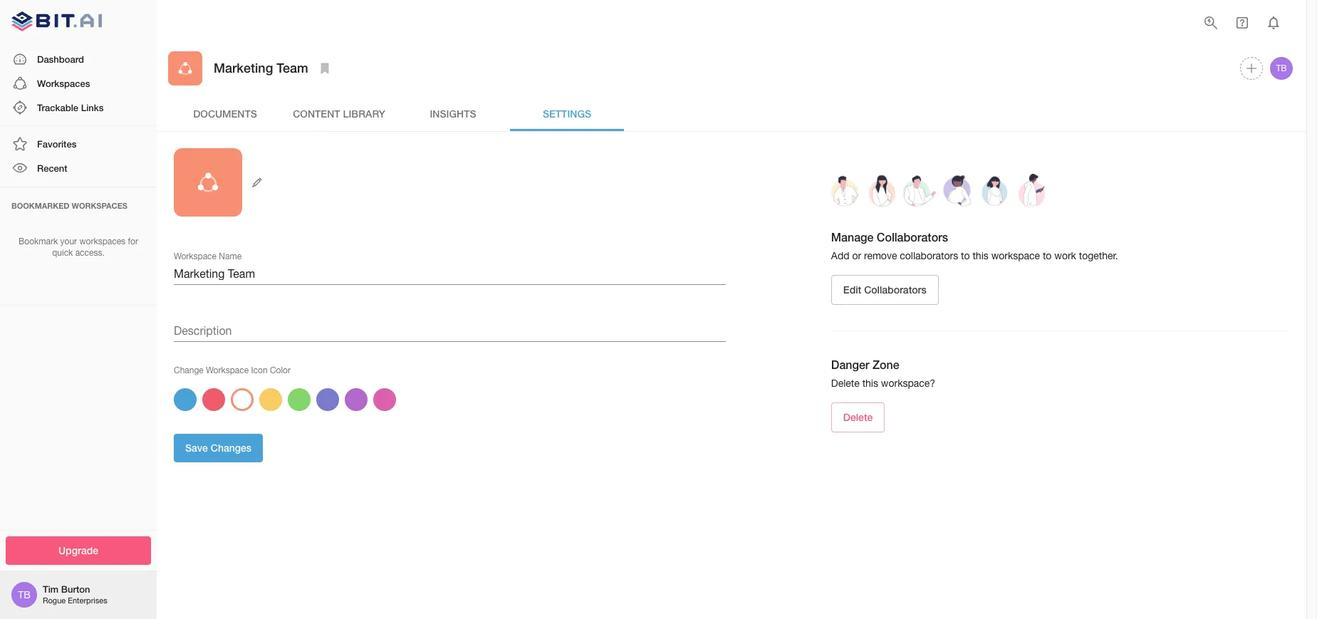 Task type: describe. For each thing, give the bounding box(es) containing it.
your
[[60, 236, 77, 246]]

access.
[[75, 248, 105, 258]]

documents link
[[168, 97, 282, 131]]

save changes button
[[174, 434, 263, 463]]

enterprises
[[68, 597, 107, 605]]

bookmark image
[[316, 60, 333, 77]]

1 vertical spatial workspace
[[206, 366, 249, 376]]

this inside manage collaborators add or remove collaborators to this workspace to work together.
[[973, 250, 989, 262]]

work
[[1055, 250, 1077, 262]]

edit
[[844, 283, 862, 295]]

links
[[81, 102, 104, 113]]

add
[[832, 250, 850, 262]]

remove
[[865, 250, 898, 262]]

2 to from the left
[[1043, 250, 1052, 262]]

bookmarked workspaces
[[11, 201, 128, 210]]

icon
[[251, 366, 268, 376]]

delete inside button
[[844, 411, 873, 423]]

danger zone delete this workspace?
[[832, 358, 936, 389]]

rogue
[[43, 597, 66, 605]]

content library link
[[282, 97, 396, 131]]

content library
[[293, 107, 385, 120]]

delete button
[[832, 402, 885, 433]]

edit collaborators button
[[832, 275, 939, 305]]

tb button
[[1269, 55, 1296, 82]]

team
[[277, 60, 308, 76]]

insights
[[430, 107, 476, 120]]

manage collaborators add or remove collaborators to this workspace to work together.
[[832, 230, 1119, 262]]

tab list containing documents
[[168, 97, 1296, 131]]

quick
[[52, 248, 73, 258]]

content
[[293, 107, 340, 120]]

delete inside danger zone delete this workspace?
[[832, 378, 860, 389]]

trackable
[[37, 102, 78, 113]]

color
[[270, 366, 291, 376]]

favorites
[[37, 138, 77, 150]]

recent
[[37, 163, 67, 174]]

bookmark
[[19, 236, 58, 246]]

change workspace icon color
[[174, 366, 291, 376]]

upgrade button
[[6, 536, 151, 565]]

manage
[[832, 230, 874, 244]]

documents
[[193, 107, 257, 120]]

0 horizontal spatial tb
[[18, 589, 31, 601]]

danger
[[832, 358, 870, 371]]

bookmark your workspaces for quick access.
[[19, 236, 138, 258]]

workspace?
[[882, 378, 936, 389]]

workspaces
[[79, 236, 126, 246]]

dashboard
[[37, 53, 84, 65]]

name
[[219, 251, 242, 261]]



Task type: vqa. For each thing, say whether or not it's contained in the screenshot.
Save Changes
yes



Task type: locate. For each thing, give the bounding box(es) containing it.
0 vertical spatial this
[[973, 250, 989, 262]]

tb
[[1277, 63, 1288, 73], [18, 589, 31, 601]]

collaborators inside edit collaborators button
[[865, 283, 927, 295]]

bookmarked
[[11, 201, 69, 210]]

0 vertical spatial collaborators
[[877, 230, 949, 244]]

upgrade
[[58, 544, 98, 556]]

0 vertical spatial workspace
[[174, 251, 217, 261]]

collaborators for manage
[[877, 230, 949, 244]]

tab list
[[168, 97, 1296, 131]]

collaborators
[[877, 230, 949, 244], [865, 283, 927, 295]]

favorites button
[[0, 132, 157, 156]]

trackable links
[[37, 102, 104, 113]]

collaborators down remove
[[865, 283, 927, 295]]

delete
[[832, 378, 860, 389], [844, 411, 873, 423]]

marketing
[[214, 60, 273, 76]]

tb inside button
[[1277, 63, 1288, 73]]

burton
[[61, 584, 90, 595]]

tim
[[43, 584, 59, 595]]

1 vertical spatial delete
[[844, 411, 873, 423]]

edit collaborators
[[844, 283, 927, 295]]

workspaces
[[37, 78, 90, 89]]

workspace
[[992, 250, 1041, 262]]

Workspace Description text field
[[174, 319, 726, 342]]

delete down danger
[[832, 378, 860, 389]]

library
[[343, 107, 385, 120]]

change
[[174, 366, 204, 376]]

zone
[[873, 358, 900, 371]]

save changes
[[185, 442, 252, 454]]

workspace left icon at the bottom of page
[[206, 366, 249, 376]]

collaborators up collaborators
[[877, 230, 949, 244]]

to right collaborators
[[962, 250, 970, 262]]

workspace
[[174, 251, 217, 261], [206, 366, 249, 376]]

or
[[853, 250, 862, 262]]

tim burton rogue enterprises
[[43, 584, 107, 605]]

delete down danger zone delete this workspace?
[[844, 411, 873, 423]]

workspace name
[[174, 251, 242, 261]]

recent button
[[0, 156, 157, 181]]

to
[[962, 250, 970, 262], [1043, 250, 1052, 262]]

together.
[[1080, 250, 1119, 262]]

0 horizontal spatial this
[[863, 378, 879, 389]]

1 vertical spatial this
[[863, 378, 879, 389]]

trackable links button
[[0, 95, 157, 120]]

1 horizontal spatial tb
[[1277, 63, 1288, 73]]

this down zone
[[863, 378, 879, 389]]

settings
[[543, 107, 592, 120]]

1 vertical spatial tb
[[18, 589, 31, 601]]

insights link
[[396, 97, 510, 131]]

1 horizontal spatial this
[[973, 250, 989, 262]]

this left workspace
[[973, 250, 989, 262]]

collaborators for edit
[[865, 283, 927, 295]]

1 horizontal spatial to
[[1043, 250, 1052, 262]]

workspaces button
[[0, 71, 157, 95]]

changes
[[211, 442, 252, 454]]

dashboard button
[[0, 47, 157, 71]]

collaborators inside manage collaborators add or remove collaborators to this workspace to work together.
[[877, 230, 949, 244]]

0 horizontal spatial to
[[962, 250, 970, 262]]

1 vertical spatial collaborators
[[865, 283, 927, 295]]

settings link
[[510, 97, 624, 131]]

workspaces
[[72, 201, 128, 210]]

collaborators
[[900, 250, 959, 262]]

marketing team
[[214, 60, 308, 76]]

Workspace Name text field
[[174, 262, 726, 285]]

this
[[973, 250, 989, 262], [863, 378, 879, 389]]

1 to from the left
[[962, 250, 970, 262]]

0 vertical spatial tb
[[1277, 63, 1288, 73]]

workspace left name
[[174, 251, 217, 261]]

to left work
[[1043, 250, 1052, 262]]

0 vertical spatial delete
[[832, 378, 860, 389]]

this inside danger zone delete this workspace?
[[863, 378, 879, 389]]

save
[[185, 442, 208, 454]]

for
[[128, 236, 138, 246]]



